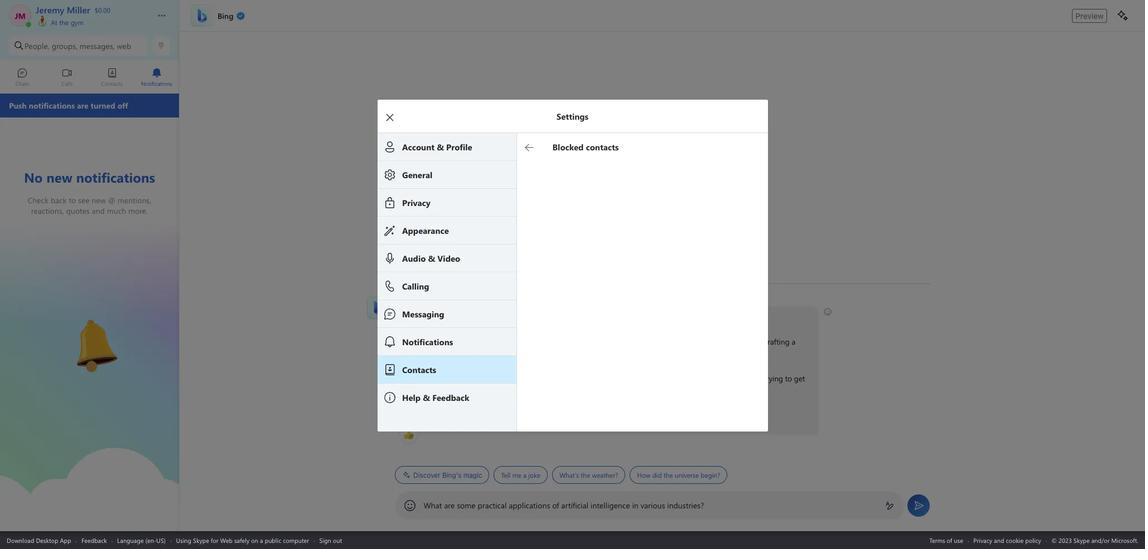 Task type: describe. For each thing, give the bounding box(es) containing it.
start
[[449, 411, 464, 421]]

2 get from the left
[[794, 374, 805, 384]]

the inside how did the universe begin? button
[[663, 471, 673, 480]]

2 i'm from the left
[[471, 374, 481, 384]]

what are some practical applications of artificial intelligence in various industries?
[[424, 501, 704, 511]]

today?
[[524, 312, 546, 323]]

feedback link
[[81, 537, 107, 545]]

bing
[[438, 312, 453, 323]]

wednesday, november 8, 2023 heading
[[395, 271, 930, 291]]

groups, inside ask me any type of question, like finding vegan restaurants in cambridge, itinerary for your trip to europe or drafting a story for curious kids. in groups, remember to mention me with @bing. i'm an ai preview, so i'm still learning. sometimes i might say something weird. don't get mad at me, i'm just trying to get better! if you want to start over, type
[[482, 349, 507, 360]]

9:24
[[411, 297, 423, 306]]

a inside tell me a joke button
[[523, 471, 526, 480]]

or
[[754, 337, 761, 347]]

bing, 9:24 am
[[395, 297, 436, 306]]

2 vertical spatial for
[[211, 537, 218, 545]]

trip
[[706, 337, 717, 347]]

can
[[475, 312, 487, 323]]

me for tell me a joke
[[512, 471, 521, 480]]

policy
[[1025, 537, 1041, 545]]

discover bing's magic
[[413, 472, 482, 480]]

artificial
[[561, 501, 588, 511]]

0 horizontal spatial i
[[489, 312, 491, 323]]

privacy
[[974, 537, 992, 545]]

(openhands)
[[735, 410, 777, 421]]

using skype for web safely on a public computer
[[176, 537, 309, 545]]

hey,
[[401, 312, 415, 323]]

me for ask me any type of question, like finding vegan restaurants in cambridge, itinerary for your trip to europe or drafting a story for curious kids. in groups, remember to mention me with @bing. i'm an ai preview, so i'm still learning. sometimes i might say something weird. don't get mad at me, i'm just trying to get better! if you want to start over, type
[[415, 337, 425, 347]]

an
[[413, 374, 421, 384]]

with
[[598, 349, 612, 360]]

the for at
[[59, 18, 69, 27]]

story
[[401, 349, 417, 360]]

at the gym
[[49, 18, 84, 27]]

restaurants
[[560, 337, 597, 347]]

don't
[[664, 374, 682, 384]]

0 horizontal spatial how
[[458, 312, 473, 323]]

what's the weather? button
[[552, 467, 625, 485]]

cookie
[[1006, 537, 1024, 545]]

bell
[[56, 316, 70, 328]]

language (en-us) link
[[117, 537, 166, 545]]

magic
[[463, 472, 482, 480]]

using skype for web safely on a public computer link
[[176, 537, 309, 545]]

3 i'm from the left
[[737, 374, 747, 384]]

1 i'm from the left
[[401, 374, 411, 384]]

tell me a joke
[[501, 471, 540, 480]]

sign out
[[319, 537, 342, 545]]

intelligence
[[591, 501, 630, 511]]

weird.
[[643, 374, 662, 384]]

what's
[[559, 471, 579, 480]]

of inside ask me any type of question, like finding vegan restaurants in cambridge, itinerary for your trip to europe or drafting a story for curious kids. in groups, remember to mention me with @bing. i'm an ai preview, so i'm still learning. sometimes i might say something weird. don't get mad at me, i'm just trying to get better! if you want to start over, type
[[458, 337, 465, 347]]

might
[[570, 374, 590, 384]]

terms
[[929, 537, 945, 545]]

the for what's
[[581, 471, 590, 480]]

preview
[[1076, 11, 1104, 20]]

ai
[[423, 374, 430, 384]]

to right trying at the right of the page
[[785, 374, 792, 384]]

download
[[7, 537, 34, 545]]

itinerary
[[648, 337, 675, 347]]

safely
[[234, 537, 250, 545]]

1 horizontal spatial type
[[483, 411, 498, 421]]

drafting
[[763, 337, 789, 347]]

1 horizontal spatial in
[[632, 501, 638, 511]]

ask
[[401, 337, 413, 347]]

vegan
[[538, 337, 558, 347]]

so
[[461, 374, 469, 384]]

on
[[251, 537, 258, 545]]

various
[[641, 501, 665, 511]]

tell me a joke button
[[494, 467, 547, 485]]

1 get from the left
[[684, 374, 695, 384]]

at
[[714, 374, 721, 384]]

2 horizontal spatial me
[[585, 349, 596, 360]]

ask me any type of question, like finding vegan restaurants in cambridge, itinerary for your trip to europe or drafting a story for curious kids. in groups, remember to mention me with @bing. i'm an ai preview, so i'm still learning. sometimes i might say something weird. don't get mad at me, i'm just trying to get better! if you want to start over, type
[[401, 337, 807, 421]]

weather?
[[592, 471, 618, 480]]

still
[[483, 374, 494, 384]]

in
[[474, 349, 480, 360]]

mad
[[697, 374, 712, 384]]

2 vertical spatial a
[[260, 537, 263, 545]]

1 horizontal spatial of
[[552, 501, 559, 511]]

privacy and cookie policy
[[974, 537, 1041, 545]]

skype
[[193, 537, 209, 545]]

app
[[60, 537, 71, 545]]

2 horizontal spatial of
[[947, 537, 952, 545]]

what
[[424, 501, 442, 511]]

web
[[220, 537, 233, 545]]

people,
[[25, 40, 50, 51]]

cambridge,
[[607, 337, 646, 347]]

sign out link
[[319, 537, 342, 545]]

learning.
[[496, 374, 525, 384]]

0 vertical spatial you
[[509, 312, 522, 323]]



Task type: locate. For each thing, give the bounding box(es) containing it.
2 horizontal spatial i'm
[[737, 374, 747, 384]]

of left use
[[947, 537, 952, 545]]

0 vertical spatial for
[[677, 337, 687, 347]]

terms of use link
[[929, 537, 963, 545]]

1 horizontal spatial i'm
[[471, 374, 481, 384]]

how left "did"
[[637, 471, 650, 480]]

type up curious
[[441, 337, 456, 347]]

0 vertical spatial type
[[441, 337, 456, 347]]

0 vertical spatial in
[[599, 337, 605, 347]]

1 vertical spatial groups,
[[482, 349, 507, 360]]

1 horizontal spatial the
[[581, 471, 590, 480]]

discover
[[413, 472, 440, 480]]

!
[[453, 312, 456, 323]]

2 horizontal spatial the
[[663, 471, 673, 480]]

sign
[[319, 537, 331, 545]]

europe
[[728, 337, 752, 347]]

the inside what's the weather? button
[[581, 471, 590, 480]]

how inside button
[[637, 471, 650, 480]]

at the gym button
[[36, 16, 146, 27]]

i left might
[[566, 374, 568, 384]]

want
[[422, 411, 438, 421]]

groups, down "at the gym"
[[52, 40, 77, 51]]

the inside at the gym button
[[59, 18, 69, 27]]

the right at
[[59, 18, 69, 27]]

0 horizontal spatial me
[[415, 337, 425, 347]]

something
[[605, 374, 640, 384]]

bing's
[[442, 472, 461, 480]]

public
[[265, 537, 281, 545]]

help
[[493, 312, 507, 323]]

in inside ask me any type of question, like finding vegan restaurants in cambridge, itinerary for your trip to europe or drafting a story for curious kids. in groups, remember to mention me with @bing. i'm an ai preview, so i'm still learning. sometimes i might say something weird. don't get mad at me, i'm just trying to get better! if you want to start over, type
[[599, 337, 605, 347]]

0 horizontal spatial for
[[211, 537, 218, 545]]

i right can
[[489, 312, 491, 323]]

1 horizontal spatial groups,
[[482, 349, 507, 360]]

0 vertical spatial of
[[458, 337, 465, 347]]

tab list
[[0, 63, 179, 94]]

groups, down the like at bottom left
[[482, 349, 507, 360]]

0 horizontal spatial a
[[260, 537, 263, 545]]

computer
[[283, 537, 309, 545]]

a right on
[[260, 537, 263, 545]]

how
[[458, 312, 473, 323], [637, 471, 650, 480]]

is
[[431, 312, 436, 323]]

you right help
[[509, 312, 522, 323]]

the right "did"
[[663, 471, 673, 480]]

remember
[[509, 349, 544, 360]]

1 horizontal spatial how
[[637, 471, 650, 480]]

2 horizontal spatial for
[[677, 337, 687, 347]]

your
[[689, 337, 704, 347]]

a right drafting
[[791, 337, 795, 347]]

0 horizontal spatial of
[[458, 337, 465, 347]]

1 vertical spatial i
[[566, 374, 568, 384]]

gym
[[71, 18, 84, 27]]

(en-
[[145, 537, 156, 545]]

@bing.
[[614, 349, 638, 360]]

blocked contacts dialog
[[377, 100, 785, 432]]

the right what's
[[581, 471, 590, 480]]

at
[[51, 18, 57, 27]]

type right over,
[[483, 411, 498, 421]]

people, groups, messages, web button
[[9, 36, 148, 56]]

web
[[117, 40, 131, 51]]

finding
[[512, 337, 536, 347]]

i'm right the so
[[471, 374, 481, 384]]

a left joke
[[523, 471, 526, 480]]

messages,
[[80, 40, 115, 51]]

of left artificial
[[552, 501, 559, 511]]

me inside button
[[512, 471, 521, 480]]

for right story
[[420, 349, 429, 360]]

2 horizontal spatial a
[[791, 337, 795, 347]]

kids.
[[457, 349, 472, 360]]

how did the universe begin?
[[637, 471, 720, 480]]

joke
[[528, 471, 540, 480]]

groups, inside button
[[52, 40, 77, 51]]

and
[[994, 537, 1004, 545]]

get
[[684, 374, 695, 384], [794, 374, 805, 384]]

i'm left the an
[[401, 374, 411, 384]]

privacy and cookie policy link
[[974, 537, 1041, 545]]

feedback
[[81, 537, 107, 545]]

me left any
[[415, 337, 425, 347]]

to right trip
[[719, 337, 726, 347]]

2 vertical spatial of
[[947, 537, 952, 545]]

to left start
[[440, 411, 447, 421]]

curious
[[431, 349, 455, 360]]

0 vertical spatial me
[[415, 337, 425, 347]]

you right the 'if'
[[407, 411, 419, 421]]

you inside ask me any type of question, like finding vegan restaurants in cambridge, itinerary for your trip to europe or drafting a story for curious kids. in groups, remember to mention me with @bing. i'm an ai preview, so i'm still learning. sometimes i might say something weird. don't get mad at me, i'm just trying to get better! if you want to start over, type
[[407, 411, 419, 421]]

1 vertical spatial a
[[523, 471, 526, 480]]

in left various
[[632, 501, 638, 511]]

0 vertical spatial how
[[458, 312, 473, 323]]

desktop
[[36, 537, 58, 545]]

2 vertical spatial me
[[512, 471, 521, 480]]

Type a message text field
[[424, 501, 876, 511]]

1 horizontal spatial you
[[509, 312, 522, 323]]

applications
[[509, 501, 550, 511]]

i inside ask me any type of question, like finding vegan restaurants in cambridge, itinerary for your trip to europe or drafting a story for curious kids. in groups, remember to mention me with @bing. i'm an ai preview, so i'm still learning. sometimes i might say something weird. don't get mad at me, i'm just trying to get better! if you want to start over, type
[[566, 374, 568, 384]]

i
[[489, 312, 491, 323], [566, 374, 568, 384]]

better!
[[401, 386, 423, 397]]

you
[[509, 312, 522, 323], [407, 411, 419, 421]]

newtopic
[[500, 411, 532, 421]]

1 vertical spatial in
[[632, 501, 638, 511]]

for
[[677, 337, 687, 347], [420, 349, 429, 360], [211, 537, 218, 545]]

for left your
[[677, 337, 687, 347]]

out
[[333, 537, 342, 545]]

get right trying at the right of the page
[[794, 374, 805, 384]]

bing,
[[395, 297, 409, 306]]

type
[[441, 337, 456, 347], [483, 411, 498, 421]]

how did the universe begin? button
[[630, 467, 727, 485]]

0 horizontal spatial get
[[684, 374, 695, 384]]

0 horizontal spatial the
[[59, 18, 69, 27]]

me left the with
[[585, 349, 596, 360]]

download desktop app link
[[7, 537, 71, 545]]

1 vertical spatial me
[[585, 349, 596, 360]]

just
[[749, 374, 761, 384]]

tell
[[501, 471, 510, 480]]

language
[[117, 537, 144, 545]]

did
[[652, 471, 661, 480]]

the
[[59, 18, 69, 27], [581, 471, 590, 480], [663, 471, 673, 480]]

sometimes
[[527, 374, 564, 384]]

how right !
[[458, 312, 473, 323]]

0 vertical spatial a
[[791, 337, 795, 347]]

a inside ask me any type of question, like finding vegan restaurants in cambridge, itinerary for your trip to europe or drafting a story for curious kids. in groups, remember to mention me with @bing. i'm an ai preview, so i'm still learning. sometimes i might say something weird. don't get mad at me, i'm just trying to get better! if you want to start over, type
[[791, 337, 795, 347]]

industries?
[[667, 501, 704, 511]]

practical
[[478, 501, 507, 511]]

1 vertical spatial of
[[552, 501, 559, 511]]

0 horizontal spatial i'm
[[401, 374, 411, 384]]

1 vertical spatial for
[[420, 349, 429, 360]]

for left web
[[211, 537, 218, 545]]

i'm
[[401, 374, 411, 384], [471, 374, 481, 384], [737, 374, 747, 384]]

groups,
[[52, 40, 77, 51], [482, 349, 507, 360]]

0 vertical spatial i
[[489, 312, 491, 323]]

0 horizontal spatial type
[[441, 337, 456, 347]]

in
[[599, 337, 605, 347], [632, 501, 638, 511]]

1 horizontal spatial me
[[512, 471, 521, 480]]

of up kids. at the bottom
[[458, 337, 465, 347]]

mention
[[555, 349, 583, 360]]

1 horizontal spatial for
[[420, 349, 429, 360]]

0 horizontal spatial in
[[599, 337, 605, 347]]

trying
[[763, 374, 783, 384]]

1 vertical spatial how
[[637, 471, 650, 480]]

use
[[954, 537, 963, 545]]

me right tell
[[512, 471, 521, 480]]

0 horizontal spatial groups,
[[52, 40, 77, 51]]

1 horizontal spatial a
[[523, 471, 526, 480]]

in up the with
[[599, 337, 605, 347]]

over,
[[466, 411, 481, 421]]

0 horizontal spatial you
[[407, 411, 419, 421]]

1 horizontal spatial get
[[794, 374, 805, 384]]

0 vertical spatial groups,
[[52, 40, 77, 51]]

1 vertical spatial type
[[483, 411, 498, 421]]

me
[[415, 337, 425, 347], [585, 349, 596, 360], [512, 471, 521, 480]]

get left mad
[[684, 374, 695, 384]]

to
[[719, 337, 726, 347], [546, 349, 553, 360], [785, 374, 792, 384], [440, 411, 447, 421]]

language (en-us)
[[117, 537, 166, 545]]

to down "vegan"
[[546, 349, 553, 360]]

this
[[417, 312, 429, 323]]

like
[[499, 337, 510, 347]]

1 horizontal spatial i
[[566, 374, 568, 384]]

i'm left just
[[737, 374, 747, 384]]

1 vertical spatial you
[[407, 411, 419, 421]]

some
[[457, 501, 476, 511]]

me,
[[723, 374, 735, 384]]

download desktop app
[[7, 537, 71, 545]]

people, groups, messages, web
[[25, 40, 131, 51]]

preview,
[[432, 374, 459, 384]]



Task type: vqa. For each thing, say whether or not it's contained in the screenshot.
Tell me a joke BUTTON
yes



